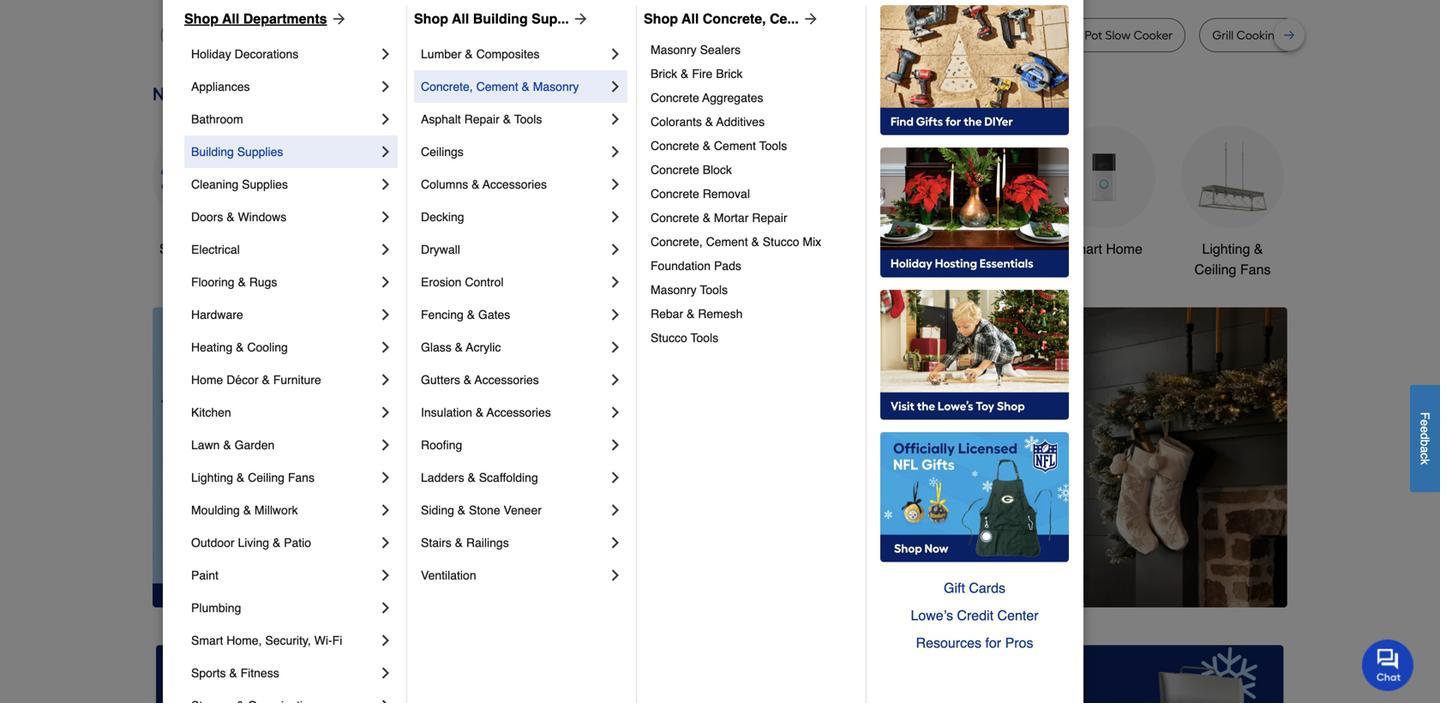 Task type: vqa. For each thing, say whether or not it's contained in the screenshot.
CROCK POT COOKING POT
yes



Task type: locate. For each thing, give the bounding box(es) containing it.
0 horizontal spatial ceiling
[[248, 471, 285, 484]]

kitchen up lawn
[[191, 406, 231, 419]]

smart home, security, wi-fi
[[191, 634, 342, 647]]

lowe's credit center
[[911, 607, 1039, 623]]

concrete down concrete removal
[[651, 211, 700, 225]]

crock
[[791, 28, 823, 42], [1050, 28, 1082, 42]]

concrete for concrete block
[[651, 163, 700, 177]]

concrete, cement & stucco mix
[[651, 235, 822, 249]]

1 cooking from the left
[[847, 28, 893, 42]]

stucco down "rebar"
[[651, 331, 687, 345]]

0 vertical spatial outdoor
[[798, 241, 848, 257]]

1 shop from the left
[[184, 11, 219, 27]]

1 horizontal spatial cooking
[[1237, 28, 1283, 42]]

lighting
[[1202, 241, 1251, 257], [191, 471, 233, 484]]

tools down rebar & remesh
[[691, 331, 719, 345]]

find gifts for the diyer. image
[[881, 5, 1069, 135]]

0 vertical spatial lighting
[[1202, 241, 1251, 257]]

chevron right image for ventilation
[[607, 567, 624, 584]]

rack
[[1385, 28, 1411, 42]]

concrete, up foundation
[[651, 235, 703, 249]]

scroll to item #2 image
[[826, 576, 867, 583]]

erosion
[[421, 275, 462, 289]]

0 vertical spatial fans
[[1241, 261, 1271, 277]]

repair up concrete, cement & stucco mix link
[[752, 211, 788, 225]]

gift cards
[[944, 580, 1006, 596]]

crock right instant pot
[[1050, 28, 1082, 42]]

chevron right image for lumber & composites
[[607, 45, 624, 63]]

concrete removal link
[[651, 182, 854, 206]]

1 vertical spatial building
[[191, 145, 234, 159]]

1 vertical spatial ceiling
[[248, 471, 285, 484]]

arrow left image
[[472, 457, 489, 474]]

colorants & additives
[[651, 115, 765, 129]]

tools inside outdoor tools & equipment
[[851, 241, 883, 257]]

cement down additives
[[714, 139, 756, 153]]

all for deals
[[195, 241, 210, 257]]

fencing
[[421, 308, 464, 322]]

1 vertical spatial bathroom
[[946, 241, 1005, 257]]

outdoor living & patio
[[191, 536, 311, 550]]

0 horizontal spatial building
[[191, 145, 234, 159]]

visit the lowe's toy shop. image
[[881, 290, 1069, 420]]

outdoor inside outdoor living & patio link
[[191, 536, 235, 550]]

arrow right image
[[327, 10, 348, 27], [569, 10, 590, 27], [799, 10, 820, 27], [1256, 457, 1273, 474]]

0 vertical spatial decorations
[[235, 47, 299, 61]]

e
[[1419, 420, 1432, 426], [1419, 426, 1432, 433]]

fitness
[[241, 666, 279, 680]]

0 horizontal spatial kitchen
[[191, 406, 231, 419]]

grate
[[1286, 28, 1317, 42]]

0 horizontal spatial bathroom link
[[191, 103, 377, 135]]

1 vertical spatial smart
[[191, 634, 223, 647]]

stairs & railings link
[[421, 526, 607, 559]]

cleaning supplies
[[191, 177, 288, 191]]

chevron right image for ladders & scaffolding
[[607, 469, 624, 486]]

f e e d b a c k button
[[1410, 385, 1440, 492]]

holiday
[[191, 47, 231, 61]]

tools down colorants & additives link
[[759, 139, 787, 153]]

0 vertical spatial masonry
[[651, 43, 697, 57]]

fans inside lighting & ceiling fans
[[1241, 261, 1271, 277]]

building up composites
[[473, 11, 528, 27]]

3 shop from the left
[[644, 11, 678, 27]]

0 horizontal spatial shop
[[184, 11, 219, 27]]

2 vertical spatial concrete,
[[651, 235, 703, 249]]

paint link
[[191, 559, 377, 592]]

masonry inside 'masonry sealers' link
[[651, 43, 697, 57]]

chevron right image for holiday decorations
[[377, 45, 394, 63]]

cement down composites
[[476, 80, 518, 93]]

home,
[[227, 634, 262, 647]]

1 vertical spatial decorations
[[553, 261, 627, 277]]

f
[[1419, 412, 1432, 420]]

chevron right image
[[377, 45, 394, 63], [377, 78, 394, 95], [607, 78, 624, 95], [377, 111, 394, 128], [607, 111, 624, 128], [377, 176, 394, 193], [377, 208, 394, 226], [607, 241, 624, 258], [607, 274, 624, 291], [377, 306, 394, 323], [377, 339, 394, 356], [607, 339, 624, 356], [377, 371, 394, 388], [377, 404, 394, 421], [607, 404, 624, 421], [607, 469, 624, 486], [377, 502, 394, 519], [607, 534, 624, 551], [377, 599, 394, 616], [377, 632, 394, 649]]

departments
[[243, 11, 327, 27]]

e up the b
[[1419, 426, 1432, 433]]

tools inside concrete & cement tools link
[[759, 139, 787, 153]]

all up holiday decorations
[[222, 11, 239, 27]]

1 horizontal spatial decorations
[[553, 261, 627, 277]]

0 horizontal spatial stucco
[[651, 331, 687, 345]]

arrow right image inside shop all departments link
[[327, 10, 348, 27]]

microwave countertop
[[513, 28, 638, 42]]

1 vertical spatial lighting & ceiling fans
[[191, 471, 315, 484]]

tools up ceilings link
[[514, 112, 542, 126]]

a
[[1419, 446, 1432, 453]]

4 pot from the left
[[1085, 28, 1103, 42]]

0 vertical spatial lighting & ceiling fans link
[[1182, 126, 1284, 280]]

doors & windows
[[191, 210, 287, 224]]

grill cooking grate & warming rack
[[1213, 28, 1411, 42]]

0 horizontal spatial outdoor
[[191, 536, 235, 550]]

gift
[[944, 580, 965, 596]]

1 vertical spatial outdoor
[[191, 536, 235, 550]]

brick up aggregates
[[716, 67, 743, 81]]

masonry inside masonry tools link
[[651, 283, 697, 297]]

crock for crock pot slow cooker
[[1050, 28, 1082, 42]]

0 vertical spatial accessories
[[483, 177, 547, 191]]

1 horizontal spatial lighting & ceiling fans
[[1195, 241, 1271, 277]]

1 horizontal spatial cooker
[[1134, 28, 1173, 42]]

kitchen up foundation pads at top
[[669, 241, 715, 257]]

concrete up concrete removal
[[651, 163, 700, 177]]

2 vertical spatial cement
[[706, 235, 748, 249]]

1 vertical spatial lighting
[[191, 471, 233, 484]]

chevron right image
[[607, 45, 624, 63], [377, 143, 394, 160], [607, 143, 624, 160], [607, 176, 624, 193], [607, 208, 624, 226], [377, 241, 394, 258], [377, 274, 394, 291], [607, 306, 624, 323], [607, 371, 624, 388], [377, 436, 394, 454], [607, 436, 624, 454], [377, 469, 394, 486], [607, 502, 624, 519], [377, 534, 394, 551], [377, 567, 394, 584], [607, 567, 624, 584], [377, 665, 394, 682], [377, 697, 394, 703]]

1 horizontal spatial smart
[[1066, 241, 1102, 257]]

shop up masonry sealers
[[644, 11, 678, 27]]

chevron right image for stairs & railings
[[607, 534, 624, 551]]

triple
[[373, 28, 403, 42]]

shop all departments
[[184, 11, 327, 27]]

1 horizontal spatial bathroom link
[[924, 126, 1027, 259]]

mix
[[803, 235, 822, 249]]

building supplies
[[191, 145, 283, 159]]

decorations for holiday
[[235, 47, 299, 61]]

0 horizontal spatial cooking
[[847, 28, 893, 42]]

masonry up brick & fire brick
[[651, 43, 697, 57]]

0 vertical spatial cement
[[476, 80, 518, 93]]

0 horizontal spatial smart
[[191, 634, 223, 647]]

repair down concrete, cement & masonry
[[464, 112, 500, 126]]

resources for pros link
[[881, 629, 1069, 657]]

0 vertical spatial bathroom
[[191, 112, 243, 126]]

e up d
[[1419, 420, 1432, 426]]

0 horizontal spatial home
[[191, 373, 223, 387]]

5 concrete from the top
[[651, 211, 700, 225]]

0 vertical spatial building
[[473, 11, 528, 27]]

cooling
[[247, 340, 288, 354]]

tools up remesh
[[700, 283, 728, 297]]

0 horizontal spatial lighting
[[191, 471, 233, 484]]

1 vertical spatial accessories
[[475, 373, 539, 387]]

officially licensed n f l gifts. shop now. image
[[881, 432, 1069, 562]]

ce...
[[770, 11, 799, 27]]

outdoor up equipment at top
[[798, 241, 848, 257]]

accessories up insulation & accessories link
[[475, 373, 539, 387]]

1 concrete from the top
[[651, 91, 700, 105]]

sports & fitness
[[191, 666, 279, 680]]

pot for crock pot slow cooker
[[1085, 28, 1103, 42]]

chevron right image for erosion control
[[607, 274, 624, 291]]

1 horizontal spatial outdoor
[[798, 241, 848, 257]]

gates
[[478, 308, 510, 322]]

christmas
[[559, 241, 621, 257]]

gutters
[[421, 373, 460, 387]]

crock pot cooking pot
[[791, 28, 913, 42]]

smart home, security, wi-fi link
[[191, 624, 377, 657]]

decorations inside 'link'
[[235, 47, 299, 61]]

1 horizontal spatial kitchen
[[669, 241, 715, 257]]

concrete, cement & masonry link
[[421, 70, 607, 103]]

supplies up "cleaning supplies"
[[237, 145, 283, 159]]

credit
[[957, 607, 994, 623]]

christmas decorations
[[553, 241, 627, 277]]

accessories for gutters & accessories
[[475, 373, 539, 387]]

3 concrete from the top
[[651, 163, 700, 177]]

up to 35 percent off select small appliances. image
[[541, 645, 899, 703]]

all up lumber
[[452, 11, 469, 27]]

2 concrete from the top
[[651, 139, 700, 153]]

concrete for concrete & mortar repair
[[651, 211, 700, 225]]

ladders
[[421, 471, 464, 484]]

0 horizontal spatial lighting & ceiling fans link
[[191, 461, 377, 494]]

2 shop from the left
[[414, 11, 448, 27]]

shop up the 'triple slow cooker'
[[414, 11, 448, 27]]

2 brick from the left
[[716, 67, 743, 81]]

0 horizontal spatial crock
[[791, 28, 823, 42]]

concrete,
[[703, 11, 766, 27], [421, 80, 473, 93], [651, 235, 703, 249]]

shop up the holiday
[[184, 11, 219, 27]]

rebar
[[651, 307, 683, 321]]

accessories for insulation & accessories
[[487, 406, 551, 419]]

1 horizontal spatial fans
[[1241, 261, 1271, 277]]

holiday hosting essentials. image
[[881, 147, 1069, 278]]

1 horizontal spatial lighting & ceiling fans link
[[1182, 126, 1284, 280]]

chat invite button image
[[1362, 639, 1415, 691]]

tools inside the stucco tools link
[[691, 331, 719, 345]]

pads
[[714, 259, 742, 273]]

shop these last-minute gifts. $99 or less. quantities are limited and won't last. image
[[153, 307, 430, 607]]

0 vertical spatial stucco
[[763, 235, 800, 249]]

bathroom
[[191, 112, 243, 126], [946, 241, 1005, 257]]

all up masonry sealers
[[682, 11, 699, 27]]

smart home link
[[1053, 126, 1156, 259]]

chevron right image for insulation & accessories
[[607, 404, 624, 421]]

outdoor down moulding
[[191, 536, 235, 550]]

smart
[[1066, 241, 1102, 257], [191, 634, 223, 647]]

1 slow from the left
[[406, 28, 431, 42]]

new deals every day during 25 days of deals image
[[153, 80, 1288, 109]]

kitchen faucets
[[669, 241, 768, 257]]

1 horizontal spatial slow
[[1106, 28, 1131, 42]]

all right shop on the top left of the page
[[195, 241, 210, 257]]

d
[[1419, 433, 1432, 440]]

0 vertical spatial supplies
[[237, 145, 283, 159]]

smart for smart home
[[1066, 241, 1102, 257]]

masonry sealers
[[651, 43, 741, 57]]

1 vertical spatial repair
[[752, 211, 788, 225]]

concrete, down "recommended searches for you" heading
[[703, 11, 766, 27]]

ceilings
[[421, 145, 464, 159]]

arrow right image inside shop all building sup... link
[[569, 10, 590, 27]]

concrete up 'colorants' on the left
[[651, 91, 700, 105]]

1 horizontal spatial repair
[[752, 211, 788, 225]]

lighting inside lighting & ceiling fans
[[1202, 241, 1251, 257]]

1 vertical spatial home
[[191, 373, 223, 387]]

shop all deals link
[[153, 126, 256, 259]]

outdoor for outdoor tools & equipment
[[798, 241, 848, 257]]

& inside "link"
[[468, 471, 476, 484]]

all for departments
[[222, 11, 239, 27]]

chevron right image for moulding & millwork
[[377, 502, 394, 519]]

shop
[[184, 11, 219, 27], [414, 11, 448, 27], [644, 11, 678, 27]]

siding & stone veneer
[[421, 503, 542, 517]]

crock down ce...
[[791, 28, 823, 42]]

masonry inside concrete, cement & masonry link
[[533, 80, 579, 93]]

concrete down 'colorants' on the left
[[651, 139, 700, 153]]

chevron right image for roofing
[[607, 436, 624, 454]]

acrylic
[[466, 340, 501, 354]]

0 horizontal spatial fans
[[288, 471, 315, 484]]

0 horizontal spatial decorations
[[235, 47, 299, 61]]

decorations
[[235, 47, 299, 61], [553, 261, 627, 277]]

1 pot from the left
[[826, 28, 844, 42]]

masonry up asphalt repair & tools link
[[533, 80, 579, 93]]

0 horizontal spatial lighting & ceiling fans
[[191, 471, 315, 484]]

3 pot from the left
[[993, 28, 1011, 42]]

cooking
[[847, 28, 893, 42], [1237, 28, 1283, 42]]

accessories down ceilings link
[[483, 177, 547, 191]]

appliances link
[[191, 70, 377, 103]]

cooker up lumber
[[434, 28, 473, 42]]

tools up equipment at top
[[851, 241, 883, 257]]

accessories inside 'link'
[[475, 373, 539, 387]]

0 vertical spatial kitchen
[[669, 241, 715, 257]]

accessories for columns & accessories
[[483, 177, 547, 191]]

cooker left grill
[[1134, 28, 1173, 42]]

cement up pads
[[706, 235, 748, 249]]

2 horizontal spatial shop
[[644, 11, 678, 27]]

chevron right image for ceilings
[[607, 143, 624, 160]]

ventilation
[[421, 568, 476, 582]]

2 vertical spatial masonry
[[651, 283, 697, 297]]

concrete down concrete block
[[651, 187, 700, 201]]

1 horizontal spatial crock
[[1050, 28, 1082, 42]]

0 horizontal spatial repair
[[464, 112, 500, 126]]

1 horizontal spatial brick
[[716, 67, 743, 81]]

outdoor inside outdoor tools & equipment
[[798, 241, 848, 257]]

arrow right image inside the shop all concrete, ce... link
[[799, 10, 820, 27]]

chevron right image for plumbing
[[377, 599, 394, 616]]

0 vertical spatial smart
[[1066, 241, 1102, 257]]

concrete, cement & masonry
[[421, 80, 579, 93]]

scaffolding
[[479, 471, 538, 484]]

1 crock from the left
[[791, 28, 823, 42]]

accessories up roofing "link"
[[487, 406, 551, 419]]

cooker
[[434, 28, 473, 42], [1134, 28, 1173, 42]]

masonry up "rebar"
[[651, 283, 697, 297]]

2 cooking from the left
[[1237, 28, 1283, 42]]

1 vertical spatial concrete,
[[421, 80, 473, 93]]

smart for smart home, security, wi-fi
[[191, 634, 223, 647]]

ventilation link
[[421, 559, 607, 592]]

0 vertical spatial repair
[[464, 112, 500, 126]]

chevron right image for hardware
[[377, 306, 394, 323]]

1 vertical spatial kitchen
[[191, 406, 231, 419]]

0 horizontal spatial slow
[[406, 28, 431, 42]]

fi
[[332, 634, 342, 647]]

equipment
[[814, 261, 880, 277]]

outdoor for outdoor living & patio
[[191, 536, 235, 550]]

1 horizontal spatial lighting
[[1202, 241, 1251, 257]]

decorations down christmas
[[553, 261, 627, 277]]

roofing link
[[421, 429, 607, 461]]

stucco left 'mix'
[[763, 235, 800, 249]]

concrete, down lumber
[[421, 80, 473, 93]]

1 horizontal spatial shop
[[414, 11, 448, 27]]

0 vertical spatial ceiling
[[1195, 261, 1237, 277]]

1 vertical spatial masonry
[[533, 80, 579, 93]]

4 concrete from the top
[[651, 187, 700, 201]]

drywall link
[[421, 233, 607, 266]]

1 horizontal spatial home
[[1106, 241, 1143, 257]]

1 cooker from the left
[[434, 28, 473, 42]]

2 crock from the left
[[1050, 28, 1082, 42]]

concrete & cement tools
[[651, 139, 787, 153]]

0 horizontal spatial brick
[[651, 67, 677, 81]]

brick left fire
[[651, 67, 677, 81]]

0 horizontal spatial cooker
[[434, 28, 473, 42]]

chevron right image for concrete, cement & masonry
[[607, 78, 624, 95]]

moulding
[[191, 503, 240, 517]]

2 vertical spatial accessories
[[487, 406, 551, 419]]

decorations for christmas
[[553, 261, 627, 277]]

decorations down shop all departments link
[[235, 47, 299, 61]]

kitchen
[[669, 241, 715, 257], [191, 406, 231, 419]]

windows
[[238, 210, 287, 224]]

tools up erosion control
[[445, 241, 477, 257]]

remesh
[[698, 307, 743, 321]]

1 vertical spatial supplies
[[242, 177, 288, 191]]

building up cleaning at the top of the page
[[191, 145, 234, 159]]

1 vertical spatial fans
[[288, 471, 315, 484]]

chevron right image for decking
[[607, 208, 624, 226]]

chevron right image for columns & accessories
[[607, 176, 624, 193]]

supplies up windows
[[242, 177, 288, 191]]

2 cooker from the left
[[1134, 28, 1173, 42]]

masonry
[[651, 43, 697, 57], [533, 80, 579, 93], [651, 283, 697, 297]]

tools link
[[410, 126, 513, 259]]



Task type: describe. For each thing, give the bounding box(es) containing it.
scroll to item #4 element
[[908, 575, 953, 585]]

hardware link
[[191, 298, 377, 331]]

outdoor living & patio link
[[191, 526, 377, 559]]

b
[[1419, 440, 1432, 446]]

siding & stone veneer link
[[421, 494, 607, 526]]

for
[[986, 635, 1002, 651]]

masonry for masonry sealers
[[651, 43, 697, 57]]

1 horizontal spatial stucco
[[763, 235, 800, 249]]

building supplies link
[[191, 135, 377, 168]]

chevron right image for building supplies
[[377, 143, 394, 160]]

pros
[[1005, 635, 1034, 651]]

concrete, for concrete, cement & stucco mix
[[651, 235, 703, 249]]

1 e from the top
[[1419, 420, 1432, 426]]

colorants & additives link
[[651, 110, 854, 134]]

flooring & rugs
[[191, 275, 277, 289]]

chevron right image for fencing & gates
[[607, 306, 624, 323]]

doors
[[191, 210, 223, 224]]

veneer
[[504, 503, 542, 517]]

get up to 2 free select tools or batteries when you buy 1 with select purchases. image
[[156, 645, 514, 703]]

brick & fire brick link
[[651, 62, 854, 86]]

shop for shop all departments
[[184, 11, 219, 27]]

gift cards link
[[881, 574, 1069, 602]]

2 e from the top
[[1419, 426, 1432, 433]]

lawn
[[191, 438, 220, 452]]

lawn & garden link
[[191, 429, 377, 461]]

1 vertical spatial lighting & ceiling fans link
[[191, 461, 377, 494]]

concrete for concrete removal
[[651, 187, 700, 201]]

warming
[[1331, 28, 1382, 42]]

chevron right image for flooring & rugs
[[377, 274, 394, 291]]

0 vertical spatial home
[[1106, 241, 1143, 257]]

foundation pads
[[651, 259, 742, 273]]

outdoor tools & equipment
[[798, 241, 896, 277]]

holiday decorations
[[191, 47, 299, 61]]

0 vertical spatial lighting & ceiling fans
[[1195, 241, 1271, 277]]

concrete block
[[651, 163, 732, 177]]

rebar & remesh
[[651, 307, 743, 321]]

concrete for concrete aggregates
[[651, 91, 700, 105]]

resources
[[916, 635, 982, 651]]

hardware
[[191, 308, 243, 322]]

1 horizontal spatial building
[[473, 11, 528, 27]]

pot for instant pot
[[993, 28, 1011, 42]]

shop for shop all concrete, ce...
[[644, 11, 678, 27]]

electrical link
[[191, 233, 377, 266]]

shop all building sup...
[[414, 11, 569, 27]]

holiday decorations link
[[191, 38, 377, 70]]

arrow right image for shop all concrete, ce...
[[799, 10, 820, 27]]

cement for masonry
[[476, 80, 518, 93]]

chevron right image for lighting & ceiling fans
[[377, 469, 394, 486]]

1 vertical spatial cement
[[714, 139, 756, 153]]

shop all deals
[[159, 241, 249, 257]]

1 vertical spatial stucco
[[651, 331, 687, 345]]

lowe's
[[911, 607, 953, 623]]

home décor & furniture link
[[191, 364, 377, 396]]

chevron right image for electrical
[[377, 241, 394, 258]]

concrete for concrete & cement tools
[[651, 139, 700, 153]]

pot for crock pot cooking pot
[[826, 28, 844, 42]]

millwork
[[255, 503, 298, 517]]

drywall
[[421, 243, 460, 256]]

k
[[1419, 459, 1432, 465]]

chevron right image for cleaning supplies
[[377, 176, 394, 193]]

kitchen faucets link
[[667, 126, 770, 259]]

chevron right image for heating & cooling
[[377, 339, 394, 356]]

resources for pros
[[916, 635, 1034, 651]]

appliances
[[191, 80, 250, 93]]

moulding & millwork link
[[191, 494, 377, 526]]

tools inside asphalt repair & tools link
[[514, 112, 542, 126]]

moulding & millwork
[[191, 503, 298, 517]]

all for concrete,
[[682, 11, 699, 27]]

stairs & railings
[[421, 536, 509, 550]]

chevron right image for bathroom
[[377, 111, 394, 128]]

brick & fire brick
[[651, 67, 743, 81]]

chevron right image for smart home, security, wi-fi
[[377, 632, 394, 649]]

cement for stucco
[[706, 235, 748, 249]]

center
[[998, 607, 1039, 623]]

concrete aggregates
[[651, 91, 764, 105]]

concrete, for concrete, cement & masonry
[[421, 80, 473, 93]]

0 vertical spatial concrete,
[[703, 11, 766, 27]]

1 horizontal spatial bathroom
[[946, 241, 1005, 257]]

removal
[[703, 187, 750, 201]]

shop for shop all building sup...
[[414, 11, 448, 27]]

colorants
[[651, 115, 702, 129]]

shop
[[159, 241, 191, 257]]

all for building
[[452, 11, 469, 27]]

electrical
[[191, 243, 240, 256]]

decking link
[[421, 201, 607, 233]]

cards
[[969, 580, 1006, 596]]

chevron right image for asphalt repair & tools
[[607, 111, 624, 128]]

concrete & mortar repair link
[[651, 206, 854, 230]]

shop all concrete, ce... link
[[644, 9, 820, 29]]

recommended searches for you heading
[[153, 0, 1288, 4]]

0 horizontal spatial bathroom
[[191, 112, 243, 126]]

deals
[[214, 241, 249, 257]]

chevron right image for sports & fitness
[[377, 665, 394, 682]]

chevron right image for drywall
[[607, 241, 624, 258]]

roofing
[[421, 438, 462, 452]]

masonry for masonry tools
[[651, 283, 697, 297]]

triple slow cooker
[[373, 28, 473, 42]]

1 brick from the left
[[651, 67, 677, 81]]

erosion control link
[[421, 266, 607, 298]]

mortar
[[714, 211, 749, 225]]

concrete aggregates link
[[651, 86, 854, 110]]

lumber & composites link
[[421, 38, 607, 70]]

supplies for building supplies
[[237, 145, 283, 159]]

doors & windows link
[[191, 201, 377, 233]]

up to 30 percent off select grills and accessories. image
[[927, 645, 1284, 703]]

chevron right image for glass & acrylic
[[607, 339, 624, 356]]

tools inside the tools link
[[445, 241, 477, 257]]

wi-
[[314, 634, 332, 647]]

fire
[[692, 67, 713, 81]]

arrow right image for shop all building sup...
[[569, 10, 590, 27]]

chevron right image for doors & windows
[[377, 208, 394, 226]]

columns & accessories link
[[421, 168, 607, 201]]

crock for crock pot cooking pot
[[791, 28, 823, 42]]

chevron right image for siding & stone veneer
[[607, 502, 624, 519]]

arrow right image for shop all departments
[[327, 10, 348, 27]]

chevron right image for lawn & garden
[[377, 436, 394, 454]]

supplies for cleaning supplies
[[242, 177, 288, 191]]

asphalt
[[421, 112, 461, 126]]

columns & accessories
[[421, 177, 547, 191]]

fencing & gates
[[421, 308, 510, 322]]

kitchen for kitchen
[[191, 406, 231, 419]]

2 pot from the left
[[896, 28, 913, 42]]

concrete block link
[[651, 158, 854, 182]]

grill
[[1213, 28, 1234, 42]]

kitchen for kitchen faucets
[[669, 241, 715, 257]]

crock pot slow cooker
[[1050, 28, 1173, 42]]

instant
[[953, 28, 990, 42]]

& inside outdoor tools & equipment
[[887, 241, 896, 257]]

microwave
[[513, 28, 572, 42]]

insulation & accessories link
[[421, 396, 607, 429]]

scroll to item #5 image
[[953, 576, 994, 583]]

shop all departments link
[[184, 9, 348, 29]]

chevron right image for paint
[[377, 567, 394, 584]]

ceilings link
[[421, 135, 607, 168]]

chevron right image for kitchen
[[377, 404, 394, 421]]

chevron right image for outdoor living & patio
[[377, 534, 394, 551]]

erosion control
[[421, 275, 504, 289]]

aggregates
[[703, 91, 764, 105]]

chevron right image for appliances
[[377, 78, 394, 95]]

outdoor tools & equipment link
[[796, 126, 899, 280]]

chevron right image for home décor & furniture
[[377, 371, 394, 388]]

tools inside masonry tools link
[[700, 283, 728, 297]]

chevron right image for gutters & accessories
[[607, 371, 624, 388]]

concrete, cement & stucco mix link
[[651, 230, 854, 254]]

paint
[[191, 568, 219, 582]]

75 percent off all artificial christmas trees, holiday lights and more. image
[[457, 307, 1288, 607]]

composites
[[476, 47, 540, 61]]

c
[[1419, 453, 1432, 459]]

cleaning supplies link
[[191, 168, 377, 201]]

1 horizontal spatial ceiling
[[1195, 261, 1237, 277]]

2 slow from the left
[[1106, 28, 1131, 42]]



